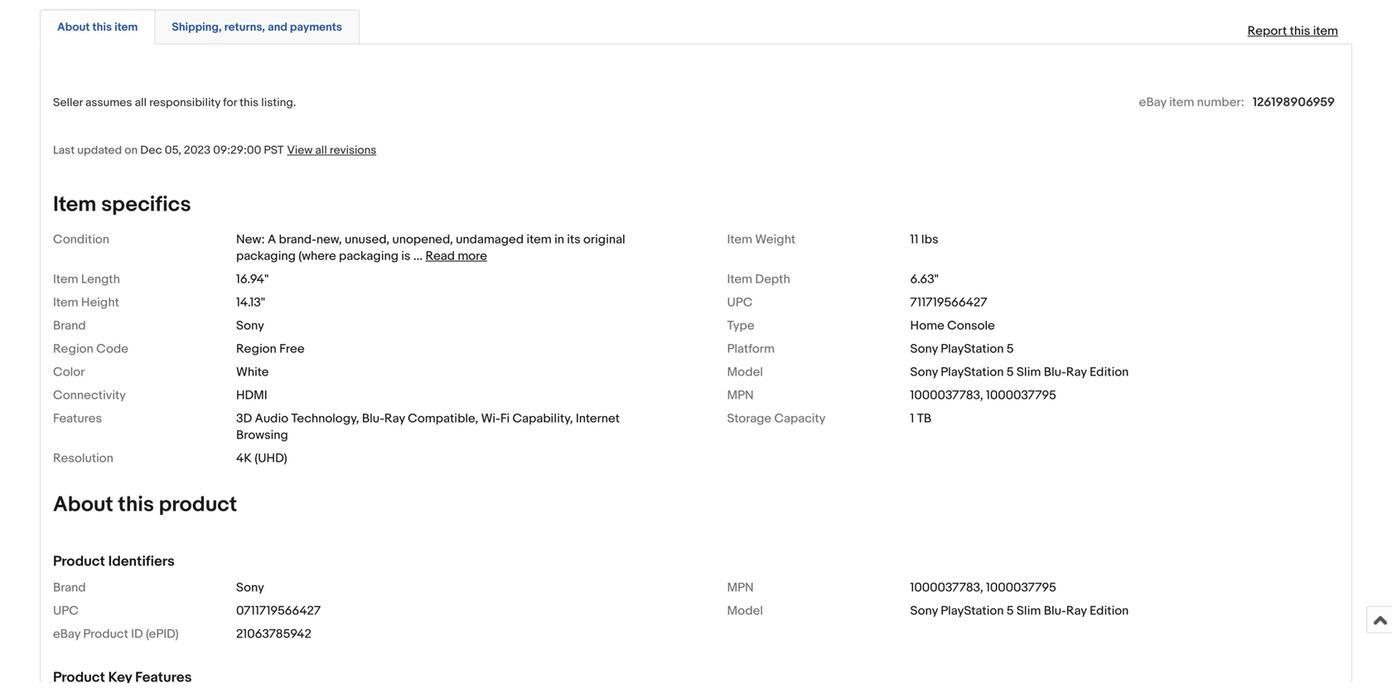 Task type: describe. For each thing, give the bounding box(es) containing it.
white
[[236, 365, 269, 380]]

1000037783, 1000037795 for sony
[[911, 580, 1057, 595]]

sony playstation 5
[[911, 341, 1014, 356]]

read more button
[[426, 249, 487, 264]]

updated
[[77, 143, 122, 157]]

read more
[[426, 249, 487, 264]]

5 for region free
[[1007, 341, 1014, 356]]

browsing
[[236, 428, 288, 443]]

playstation for white
[[941, 365, 1004, 380]]

type
[[727, 318, 755, 333]]

about for about this item
[[57, 20, 90, 35]]

for
[[223, 96, 237, 110]]

a
[[268, 232, 276, 247]]

ebay product id (epid)
[[53, 627, 179, 642]]

mpn for hdmi
[[727, 388, 754, 403]]

brand-
[[279, 232, 317, 247]]

about this product
[[53, 492, 237, 518]]

storage
[[727, 411, 772, 426]]

item for item height
[[53, 295, 78, 310]]

playstation for 0711719566427
[[941, 604, 1004, 618]]

11
[[911, 232, 919, 247]]

compatible,
[[408, 411, 479, 426]]

1000037795 for hdmi
[[987, 388, 1057, 403]]

11 lbs
[[911, 232, 939, 247]]

original
[[584, 232, 626, 247]]

sony for region free
[[911, 341, 938, 356]]

ebay item number: 126198906959
[[1140, 95, 1336, 110]]

region code
[[53, 341, 128, 356]]

2023
[[184, 143, 211, 157]]

upc for 711719566427
[[727, 295, 753, 310]]

ray for 0711719566427
[[1067, 604, 1087, 618]]

item right the report
[[1314, 24, 1339, 39]]

dec
[[140, 143, 162, 157]]

tb
[[917, 411, 932, 426]]

1 vertical spatial all
[[315, 143, 327, 157]]

identifiers
[[108, 553, 175, 570]]

slim for white
[[1017, 365, 1042, 380]]

item for item specifics
[[53, 192, 96, 218]]

view all revisions link
[[284, 142, 377, 157]]

5 for 0711719566427
[[1007, 604, 1014, 618]]

height
[[81, 295, 119, 310]]

undamaged
[[456, 232, 524, 247]]

assumes
[[85, 96, 132, 110]]

(uhd)
[[255, 451, 287, 466]]

lbs
[[922, 232, 939, 247]]

09:29:00
[[213, 143, 261, 157]]

view
[[287, 143, 313, 157]]

wi-
[[481, 411, 501, 426]]

report this item
[[1248, 24, 1339, 39]]

1
[[911, 411, 915, 426]]

4k
[[236, 451, 252, 466]]

free
[[279, 341, 305, 356]]

weight
[[756, 232, 796, 247]]

payments
[[290, 20, 342, 35]]

1000037783, for hdmi
[[911, 388, 984, 403]]

number:
[[1198, 95, 1245, 110]]

capacity
[[775, 411, 826, 426]]

sony for white
[[911, 365, 938, 380]]

1000037795 for sony
[[987, 580, 1057, 595]]

item specifics
[[53, 192, 191, 218]]

region free
[[236, 341, 305, 356]]

about this item button
[[57, 20, 138, 35]]

16.94"
[[236, 272, 269, 287]]

audio
[[255, 411, 289, 426]]

0711719566427
[[236, 604, 321, 618]]

seller
[[53, 96, 83, 110]]

seller assumes all responsibility for this listing.
[[53, 96, 296, 110]]

report
[[1248, 24, 1288, 39]]

3d
[[236, 411, 252, 426]]

ebay for ebay product id (epid)
[[53, 627, 80, 642]]

item length
[[53, 272, 120, 287]]

shipping, returns, and payments
[[172, 20, 342, 35]]

1 tb
[[911, 411, 932, 426]]

hdmi
[[236, 388, 267, 403]]

in
[[555, 232, 564, 247]]

pst
[[264, 143, 284, 157]]

new,
[[317, 232, 342, 247]]

this right for
[[240, 96, 259, 110]]

item left number:
[[1170, 95, 1195, 110]]

fi
[[501, 411, 510, 426]]

features
[[53, 411, 102, 426]]

home console
[[911, 318, 995, 333]]

last
[[53, 143, 75, 157]]

blu- inside 3d audio technology, blu-ray compatible, wi-fi capability, internet browsing
[[362, 411, 385, 426]]

item for item length
[[53, 272, 78, 287]]

and
[[268, 20, 288, 35]]

3d audio technology, blu-ray compatible, wi-fi capability, internet browsing
[[236, 411, 620, 443]]

126198906959
[[1253, 95, 1336, 110]]

read
[[426, 249, 455, 264]]



Task type: vqa. For each thing, say whether or not it's contained in the screenshot.


Task type: locate. For each thing, give the bounding box(es) containing it.
0 vertical spatial slim
[[1017, 365, 1042, 380]]

packaging down the a
[[236, 249, 296, 264]]

0 vertical spatial model
[[727, 365, 763, 380]]

item inside button
[[115, 20, 138, 35]]

1 vertical spatial slim
[[1017, 604, 1042, 618]]

item left weight
[[727, 232, 753, 247]]

depth
[[756, 272, 791, 287]]

brand down product identifiers
[[53, 580, 86, 595]]

edition for 0711719566427
[[1090, 604, 1129, 618]]

1 model from the top
[[727, 365, 763, 380]]

05,
[[165, 143, 181, 157]]

1000037783, 1000037795 for hdmi
[[911, 388, 1057, 403]]

region up white
[[236, 341, 277, 356]]

0 vertical spatial 5
[[1007, 341, 1014, 356]]

connectivity
[[53, 388, 126, 403]]

sony playstation 5 slim blu-ray edition for white
[[911, 365, 1129, 380]]

ebay left id
[[53, 627, 80, 642]]

unused,
[[345, 232, 390, 247]]

1 horizontal spatial packaging
[[339, 249, 399, 264]]

blu- for 0711719566427
[[1044, 604, 1067, 618]]

region for region free
[[236, 341, 277, 356]]

3 5 from the top
[[1007, 604, 1014, 618]]

1 vertical spatial edition
[[1090, 604, 1129, 618]]

about up seller
[[57, 20, 90, 35]]

2 vertical spatial blu-
[[1044, 604, 1067, 618]]

more
[[458, 249, 487, 264]]

4k (uhd)
[[236, 451, 287, 466]]

technology,
[[291, 411, 359, 426]]

21063785942
[[236, 627, 312, 642]]

0 vertical spatial 1000037783,
[[911, 388, 984, 403]]

0 vertical spatial ebay
[[1140, 95, 1167, 110]]

platform
[[727, 341, 775, 356]]

length
[[81, 272, 120, 287]]

id
[[131, 627, 143, 642]]

upc for 0711719566427
[[53, 604, 79, 618]]

2 vertical spatial 5
[[1007, 604, 1014, 618]]

0 vertical spatial 1000037783, 1000037795
[[911, 388, 1057, 403]]

sony for 0711719566427
[[911, 604, 938, 618]]

new:
[[236, 232, 265, 247]]

product
[[159, 492, 237, 518]]

item inside new: a brand-new, unused, unopened, undamaged item in its original packaging (where packaging is ...
[[527, 232, 552, 247]]

this up assumes
[[92, 20, 112, 35]]

this inside button
[[92, 20, 112, 35]]

1000037795
[[987, 388, 1057, 403], [987, 580, 1057, 595]]

slim for 0711719566427
[[1017, 604, 1042, 618]]

0 vertical spatial blu-
[[1044, 365, 1067, 380]]

1 vertical spatial about
[[53, 492, 113, 518]]

edition
[[1090, 365, 1129, 380], [1090, 604, 1129, 618]]

upc up ebay product id (epid)
[[53, 604, 79, 618]]

0 vertical spatial ray
[[1067, 365, 1087, 380]]

ebay left number:
[[1140, 95, 1167, 110]]

1 sony playstation 5 slim blu-ray edition from the top
[[911, 365, 1129, 380]]

all right view
[[315, 143, 327, 157]]

blu-
[[1044, 365, 1067, 380], [362, 411, 385, 426], [1044, 604, 1067, 618]]

1 vertical spatial brand
[[53, 580, 86, 595]]

this up identifiers on the bottom left of page
[[118, 492, 154, 518]]

1000037783,
[[911, 388, 984, 403], [911, 580, 984, 595]]

item for item depth
[[727, 272, 753, 287]]

2 brand from the top
[[53, 580, 86, 595]]

item left depth
[[727, 272, 753, 287]]

711719566427
[[911, 295, 988, 310]]

product
[[53, 553, 105, 570], [83, 627, 128, 642]]

0 horizontal spatial ebay
[[53, 627, 80, 642]]

item for item weight
[[727, 232, 753, 247]]

returns,
[[224, 20, 265, 35]]

1 vertical spatial 1000037783, 1000037795
[[911, 580, 1057, 595]]

region
[[53, 341, 93, 356], [236, 341, 277, 356]]

0 horizontal spatial packaging
[[236, 249, 296, 264]]

0 horizontal spatial upc
[[53, 604, 79, 618]]

1 vertical spatial ebay
[[53, 627, 80, 642]]

1 vertical spatial model
[[727, 604, 763, 618]]

home
[[911, 318, 945, 333]]

brand for type
[[53, 318, 86, 333]]

6.63"
[[911, 272, 939, 287]]

0 horizontal spatial region
[[53, 341, 93, 356]]

item down item length
[[53, 295, 78, 310]]

1 region from the left
[[53, 341, 93, 356]]

1 vertical spatial sony playstation 5 slim blu-ray edition
[[911, 604, 1129, 618]]

(epid)
[[146, 627, 179, 642]]

(where
[[299, 249, 336, 264]]

report this item link
[[1240, 15, 1347, 47]]

console
[[948, 318, 995, 333]]

playstation for region free
[[941, 341, 1004, 356]]

0 vertical spatial upc
[[727, 295, 753, 310]]

1 playstation from the top
[[941, 341, 1004, 356]]

responsibility
[[149, 96, 221, 110]]

2 packaging from the left
[[339, 249, 399, 264]]

about inside button
[[57, 20, 90, 35]]

1 mpn from the top
[[727, 388, 754, 403]]

blu- for white
[[1044, 365, 1067, 380]]

packaging down unused,
[[339, 249, 399, 264]]

2 1000037795 from the top
[[987, 580, 1057, 595]]

about for about this product
[[53, 492, 113, 518]]

1 vertical spatial 1000037795
[[987, 580, 1057, 595]]

item weight
[[727, 232, 796, 247]]

2 edition from the top
[[1090, 604, 1129, 618]]

ray inside 3d audio technology, blu-ray compatible, wi-fi capability, internet browsing
[[385, 411, 405, 426]]

0 vertical spatial sony playstation 5 slim blu-ray edition
[[911, 365, 1129, 380]]

its
[[567, 232, 581, 247]]

0 vertical spatial about
[[57, 20, 90, 35]]

packaging
[[236, 249, 296, 264], [339, 249, 399, 264]]

product left identifiers on the bottom left of page
[[53, 553, 105, 570]]

model for white
[[727, 365, 763, 380]]

about down the resolution
[[53, 492, 113, 518]]

item
[[53, 192, 96, 218], [727, 232, 753, 247], [53, 272, 78, 287], [727, 272, 753, 287], [53, 295, 78, 310]]

2 1000037783, 1000037795 from the top
[[911, 580, 1057, 595]]

this for about this product
[[118, 492, 154, 518]]

specifics
[[101, 192, 191, 218]]

1 horizontal spatial region
[[236, 341, 277, 356]]

last updated on dec 05, 2023 09:29:00 pst view all revisions
[[53, 143, 377, 157]]

5 for white
[[1007, 365, 1014, 380]]

storage capacity
[[727, 411, 826, 426]]

1 vertical spatial 5
[[1007, 365, 1014, 380]]

condition
[[53, 232, 109, 247]]

5
[[1007, 341, 1014, 356], [1007, 365, 1014, 380], [1007, 604, 1014, 618]]

2 model from the top
[[727, 604, 763, 618]]

upc up type
[[727, 295, 753, 310]]

item
[[115, 20, 138, 35], [1314, 24, 1339, 39], [1170, 95, 1195, 110], [527, 232, 552, 247]]

ray for white
[[1067, 365, 1087, 380]]

0 horizontal spatial all
[[135, 96, 147, 110]]

1 vertical spatial product
[[83, 627, 128, 642]]

1 packaging from the left
[[236, 249, 296, 264]]

1 1000037795 from the top
[[987, 388, 1057, 403]]

1 vertical spatial upc
[[53, 604, 79, 618]]

1 brand from the top
[[53, 318, 86, 333]]

revisions
[[330, 143, 377, 157]]

14.13"
[[236, 295, 265, 310]]

1 5 from the top
[[1007, 341, 1014, 356]]

2 slim from the top
[[1017, 604, 1042, 618]]

brand for mpn
[[53, 580, 86, 595]]

region for region code
[[53, 341, 93, 356]]

2 playstation from the top
[[941, 365, 1004, 380]]

tab list containing about this item
[[40, 6, 1353, 45]]

1 horizontal spatial upc
[[727, 295, 753, 310]]

ebay
[[1140, 95, 1167, 110], [53, 627, 80, 642]]

2 1000037783, from the top
[[911, 580, 984, 595]]

item up the item height
[[53, 272, 78, 287]]

brand
[[53, 318, 86, 333], [53, 580, 86, 595]]

1 vertical spatial ray
[[385, 411, 405, 426]]

model for 0711719566427
[[727, 604, 763, 618]]

product identifiers
[[53, 553, 175, 570]]

slim
[[1017, 365, 1042, 380], [1017, 604, 1042, 618]]

1 edition from the top
[[1090, 365, 1129, 380]]

2 vertical spatial ray
[[1067, 604, 1087, 618]]

this right the report
[[1290, 24, 1311, 39]]

sony
[[236, 318, 264, 333], [911, 341, 938, 356], [911, 365, 938, 380], [236, 580, 264, 595], [911, 604, 938, 618]]

0 vertical spatial brand
[[53, 318, 86, 333]]

internet
[[576, 411, 620, 426]]

shipping,
[[172, 20, 222, 35]]

1 horizontal spatial ebay
[[1140, 95, 1167, 110]]

0 vertical spatial product
[[53, 553, 105, 570]]

0 vertical spatial 1000037795
[[987, 388, 1057, 403]]

brand down the item height
[[53, 318, 86, 333]]

item depth
[[727, 272, 791, 287]]

tab list
[[40, 6, 1353, 45]]

1 vertical spatial 1000037783,
[[911, 580, 984, 595]]

this for about this item
[[92, 20, 112, 35]]

all right assumes
[[135, 96, 147, 110]]

resolution
[[53, 451, 113, 466]]

edition for white
[[1090, 365, 1129, 380]]

this for report this item
[[1290, 24, 1311, 39]]

region up color
[[53, 341, 93, 356]]

is
[[401, 249, 411, 264]]

item height
[[53, 295, 119, 310]]

0 vertical spatial all
[[135, 96, 147, 110]]

capability,
[[513, 411, 573, 426]]

1 vertical spatial mpn
[[727, 580, 754, 595]]

unopened,
[[392, 232, 453, 247]]

1 1000037783, from the top
[[911, 388, 984, 403]]

0 vertical spatial playstation
[[941, 341, 1004, 356]]

code
[[96, 341, 128, 356]]

model
[[727, 365, 763, 380], [727, 604, 763, 618]]

1 vertical spatial playstation
[[941, 365, 1004, 380]]

sony playstation 5 slim blu-ray edition for 0711719566427
[[911, 604, 1129, 618]]

on
[[125, 143, 138, 157]]

2 region from the left
[[236, 341, 277, 356]]

about this item
[[57, 20, 138, 35]]

0 vertical spatial edition
[[1090, 365, 1129, 380]]

item left in
[[527, 232, 552, 247]]

item up condition
[[53, 192, 96, 218]]

3 playstation from the top
[[941, 604, 1004, 618]]

item left "shipping," at left
[[115, 20, 138, 35]]

2 vertical spatial playstation
[[941, 604, 1004, 618]]

2 5 from the top
[[1007, 365, 1014, 380]]

...
[[414, 249, 423, 264]]

2 sony playstation 5 slim blu-ray edition from the top
[[911, 604, 1129, 618]]

0 vertical spatial mpn
[[727, 388, 754, 403]]

1 1000037783, 1000037795 from the top
[[911, 388, 1057, 403]]

2 mpn from the top
[[727, 580, 754, 595]]

color
[[53, 365, 85, 380]]

1 horizontal spatial all
[[315, 143, 327, 157]]

mpn for sony
[[727, 580, 754, 595]]

ebay for ebay item number: 126198906959
[[1140, 95, 1167, 110]]

1000037783, for sony
[[911, 580, 984, 595]]

1 slim from the top
[[1017, 365, 1042, 380]]

shipping, returns, and payments button
[[172, 20, 342, 35]]

product left id
[[83, 627, 128, 642]]

1 vertical spatial blu-
[[362, 411, 385, 426]]



